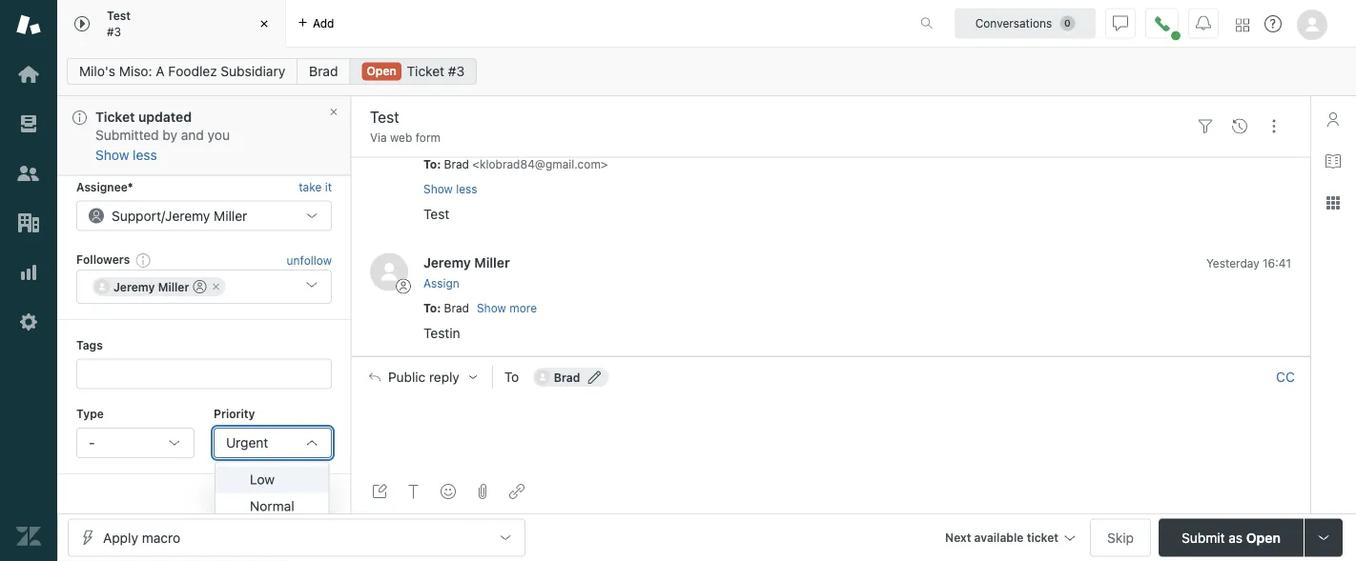 Task type: vqa. For each thing, say whether or not it's contained in the screenshot.
Show inside To : Brad Show more
yes



Task type: describe. For each thing, give the bounding box(es) containing it.
submitted
[[95, 127, 159, 143]]

urgent button
[[214, 428, 332, 458]]

followers
[[76, 253, 130, 266]]

button displays agent's chat status as invisible. image
[[1113, 16, 1129, 31]]

skip button
[[1090, 519, 1151, 558]]

assign
[[424, 276, 460, 290]]

1 vertical spatial show less button
[[424, 181, 478, 198]]

admin image
[[16, 310, 41, 335]]

show inside button
[[424, 183, 453, 196]]

priority list box
[[215, 462, 330, 562]]

reply
[[429, 370, 460, 386]]

normal
[[250, 498, 294, 514]]

next available ticket
[[945, 532, 1059, 545]]

to : brad <klobrad84@gmail.com>
[[424, 158, 608, 171]]

edit user image
[[588, 371, 601, 385]]

you
[[208, 127, 230, 143]]

unfollow button
[[287, 251, 332, 268]]

support
[[112, 208, 161, 223]]

jeremy inside "assignee*" element
[[165, 208, 210, 223]]

customers image
[[16, 161, 41, 186]]

show less
[[424, 183, 478, 196]]

miller for jeremy miller
[[158, 280, 189, 293]]

public
[[388, 370, 426, 386]]

user is an agent image
[[193, 280, 206, 293]]

jeremy miller assign
[[424, 255, 510, 290]]

to for to : brad show more
[[424, 301, 437, 315]]

hide composer image
[[823, 349, 839, 365]]

insert emojis image
[[441, 485, 456, 500]]

0 horizontal spatial show less button
[[95, 146, 157, 163]]

subsidiary
[[221, 63, 285, 79]]

show more button
[[477, 300, 537, 317]]

jeremy miller option
[[93, 277, 226, 296]]

conversations button
[[955, 8, 1096, 39]]

brad inside to : brad show more
[[444, 301, 469, 315]]

macro
[[142, 530, 180, 546]]

miller inside "assignee*" element
[[214, 208, 247, 223]]

test for test #3
[[107, 9, 131, 22]]

alert containing ticket updated
[[57, 96, 351, 176]]

secondary element
[[57, 52, 1356, 91]]

cc button
[[1276, 369, 1295, 387]]

to for to : brad <klobrad84@gmail.com>
[[424, 158, 437, 171]]

miso:
[[119, 63, 152, 79]]

-
[[89, 435, 95, 451]]

views image
[[16, 112, 41, 136]]

test for test
[[424, 206, 450, 222]]

normal option
[[216, 493, 329, 520]]

jeremy for jeremy miller
[[114, 280, 155, 293]]

get started image
[[16, 62, 41, 87]]

customer context image
[[1326, 112, 1341, 127]]

#3 for test #3
[[107, 25, 121, 38]]

apply macro
[[103, 530, 180, 546]]

close image
[[255, 14, 274, 33]]

add attachment image
[[475, 485, 490, 500]]

assignee* element
[[76, 200, 332, 231]]

it
[[325, 180, 332, 193]]

tabs tab list
[[57, 0, 901, 48]]

apps image
[[1326, 196, 1341, 211]]

urgent
[[226, 435, 268, 451]]

Public reply composer text field
[[361, 398, 1302, 438]]

apply
[[103, 530, 138, 546]]

ticket for ticket updated submitted by  and you show less
[[95, 109, 135, 125]]

followers element
[[76, 269, 332, 304]]

add
[[313, 17, 334, 30]]

: for to : brad <klobrad84@gmail.com>
[[437, 158, 441, 171]]

16:41
[[1263, 257, 1292, 270]]

add link (cmd k) image
[[509, 485, 525, 500]]

milo's miso: a foodlez subsidiary
[[79, 63, 285, 79]]

#3 for ticket #3
[[448, 63, 465, 79]]

klobrad84@gmail.com image
[[535, 370, 550, 386]]

next
[[945, 532, 972, 545]]

a
[[156, 63, 165, 79]]

zendesk products image
[[1236, 19, 1250, 32]]

<klobrad84@gmail.com>
[[473, 158, 608, 171]]

zendesk image
[[16, 525, 41, 549]]

jeremy miller
[[114, 280, 189, 293]]

take it
[[299, 180, 332, 193]]

info on adding followers image
[[136, 252, 151, 267]]

brad inside secondary element
[[309, 63, 338, 79]]

add button
[[286, 0, 346, 47]]

ticket #3
[[407, 63, 465, 79]]

unfollow
[[287, 253, 332, 266]]

type
[[76, 407, 104, 421]]

main element
[[0, 0, 57, 562]]

displays possible ticket submission types image
[[1316, 531, 1332, 546]]

test #3
[[107, 9, 131, 38]]

- button
[[76, 428, 195, 458]]

low
[[250, 472, 275, 487]]

milo's
[[79, 63, 116, 79]]

submit as open
[[1182, 530, 1281, 546]]



Task type: locate. For each thing, give the bounding box(es) containing it.
1 horizontal spatial show less button
[[424, 181, 478, 198]]

1 vertical spatial jeremy
[[424, 255, 471, 270]]

miller up to : brad show more
[[474, 255, 510, 270]]

1 vertical spatial #3
[[448, 63, 465, 79]]

:
[[437, 158, 441, 171], [437, 301, 441, 315]]

format text image
[[406, 485, 422, 500]]

1 horizontal spatial #3
[[448, 63, 465, 79]]

test inside tabs tab list
[[107, 9, 131, 22]]

cc
[[1276, 370, 1295, 386]]

via web form
[[370, 131, 441, 145]]

tab
[[57, 0, 286, 48]]

form
[[416, 131, 441, 145]]

as
[[1229, 530, 1243, 546]]

ticket
[[1027, 532, 1059, 545]]

Yesterday 16:41 text field
[[1207, 257, 1292, 270]]

remove image
[[210, 281, 222, 292]]

0 vertical spatial jeremy
[[165, 208, 210, 223]]

jeremy inside jeremy miller assign
[[424, 255, 471, 270]]

0 horizontal spatial less
[[133, 147, 157, 162]]

ticket up "submitted"
[[95, 109, 135, 125]]

to for to
[[504, 370, 519, 386]]

miller right /
[[214, 208, 247, 223]]

millerjeremy500@gmail.com image
[[94, 279, 110, 294]]

test
[[107, 9, 131, 22], [424, 206, 450, 222]]

brad
[[309, 63, 338, 79], [444, 158, 469, 171], [444, 301, 469, 315], [554, 371, 580, 385]]

: for to : brad show more
[[437, 301, 441, 315]]

notifications image
[[1196, 16, 1212, 31]]

1 horizontal spatial less
[[456, 183, 478, 196]]

: up show less
[[437, 158, 441, 171]]

avatar image
[[370, 253, 408, 291]]

0 horizontal spatial show
[[95, 147, 129, 162]]

filter image
[[1198, 119, 1213, 134]]

0 vertical spatial open
[[367, 64, 397, 78]]

alert
[[57, 96, 351, 176]]

reporting image
[[16, 260, 41, 285]]

miller inside option
[[158, 280, 189, 293]]

show inside ticket updated submitted by  and you show less
[[95, 147, 129, 162]]

1 : from the top
[[437, 158, 441, 171]]

0 vertical spatial ticket
[[407, 63, 445, 79]]

1 horizontal spatial ticket
[[407, 63, 445, 79]]

miller for jeremy miller assign
[[474, 255, 510, 270]]

web
[[390, 131, 412, 145]]

less down "submitted"
[[133, 147, 157, 162]]

less inside ticket updated submitted by  and you show less
[[133, 147, 157, 162]]

ticket for ticket #3
[[407, 63, 445, 79]]

public reply button
[[352, 358, 492, 398]]

1 horizontal spatial jeremy
[[165, 208, 210, 223]]

to
[[424, 158, 437, 171], [424, 301, 437, 315], [504, 370, 519, 386]]

foodlez
[[168, 63, 217, 79]]

0 horizontal spatial jeremy
[[114, 280, 155, 293]]

brad up show less
[[444, 158, 469, 171]]

0 horizontal spatial test
[[107, 9, 131, 22]]

yesterday
[[1207, 257, 1260, 270]]

updated
[[138, 109, 192, 125]]

2 horizontal spatial jeremy
[[424, 255, 471, 270]]

test down show less
[[424, 206, 450, 222]]

assignee*
[[76, 180, 133, 193]]

0 horizontal spatial ticket
[[95, 109, 135, 125]]

0 horizontal spatial miller
[[158, 280, 189, 293]]

0 vertical spatial to
[[424, 158, 437, 171]]

yesterday 16:41
[[1207, 257, 1292, 270]]

0 vertical spatial :
[[437, 158, 441, 171]]

0 vertical spatial #3
[[107, 25, 121, 38]]

ticket
[[407, 63, 445, 79], [95, 109, 135, 125]]

2 horizontal spatial miller
[[474, 255, 510, 270]]

brad right klobrad84@gmail.com image
[[554, 371, 580, 385]]

0 horizontal spatial open
[[367, 64, 397, 78]]

support / jeremy miller
[[112, 208, 247, 223]]

less down to : brad <klobrad84@gmail.com> at top left
[[456, 183, 478, 196]]

ticket up form
[[407, 63, 445, 79]]

0 vertical spatial test
[[107, 9, 131, 22]]

show down form
[[424, 183, 453, 196]]

take it button
[[299, 177, 332, 197]]

via
[[370, 131, 387, 145]]

Subject field
[[366, 106, 1185, 129]]

to left klobrad84@gmail.com image
[[504, 370, 519, 386]]

0 vertical spatial miller
[[214, 208, 247, 223]]

1 horizontal spatial miller
[[214, 208, 247, 223]]

1 vertical spatial open
[[1247, 530, 1281, 546]]

0 vertical spatial show
[[95, 147, 129, 162]]

more
[[510, 302, 537, 315]]

miller left the user is an agent image
[[158, 280, 189, 293]]

2 vertical spatial show
[[477, 302, 506, 315]]

1 vertical spatial show
[[424, 183, 453, 196]]

submit
[[1182, 530, 1225, 546]]

1 horizontal spatial open
[[1247, 530, 1281, 546]]

0 vertical spatial show less button
[[95, 146, 157, 163]]

show left more
[[477, 302, 506, 315]]

2 vertical spatial jeremy
[[114, 280, 155, 293]]

1 vertical spatial test
[[424, 206, 450, 222]]

to inside to : brad show more
[[424, 301, 437, 315]]

milo's miso: a foodlez subsidiary link
[[67, 58, 298, 85]]

1 vertical spatial less
[[456, 183, 478, 196]]

#3 inside "test #3"
[[107, 25, 121, 38]]

1 vertical spatial to
[[424, 301, 437, 315]]

test inside conversationlabel log
[[424, 206, 450, 222]]

2 vertical spatial to
[[504, 370, 519, 386]]

ticket actions image
[[1267, 119, 1282, 134]]

/
[[161, 208, 165, 223]]

and
[[181, 127, 204, 143]]

1 horizontal spatial show
[[424, 183, 453, 196]]

2 horizontal spatial show
[[477, 302, 506, 315]]

public reply
[[388, 370, 460, 386]]

by
[[163, 127, 177, 143]]

to : brad show more
[[424, 301, 537, 315]]

skip
[[1108, 530, 1134, 546]]

miller
[[214, 208, 247, 223], [474, 255, 510, 270], [158, 280, 189, 293]]

open left ticket #3
[[367, 64, 397, 78]]

1 vertical spatial miller
[[474, 255, 510, 270]]

knowledge image
[[1326, 154, 1341, 169]]

ticket updated submitted by  and you show less
[[95, 109, 230, 162]]

jeremy right support
[[165, 208, 210, 223]]

tags
[[76, 338, 103, 352]]

show less button down "submitted"
[[95, 146, 157, 163]]

open inside secondary element
[[367, 64, 397, 78]]

open right as
[[1247, 530, 1281, 546]]

get help image
[[1265, 15, 1282, 32]]

show down "submitted"
[[95, 147, 129, 162]]

jeremy miller link
[[424, 255, 510, 270]]

test up miso:
[[107, 9, 131, 22]]

1 vertical spatial ticket
[[95, 109, 135, 125]]

low option
[[216, 466, 329, 493]]

take
[[299, 180, 322, 193]]

less
[[133, 147, 157, 162], [456, 183, 478, 196]]

1 vertical spatial :
[[437, 301, 441, 315]]

jeremy inside option
[[114, 280, 155, 293]]

#3 down tabs tab list
[[448, 63, 465, 79]]

available
[[975, 532, 1024, 545]]

jeremy
[[165, 208, 210, 223], [424, 255, 471, 270], [114, 280, 155, 293]]

next available ticket button
[[937, 519, 1083, 560]]

2 : from the top
[[437, 301, 441, 315]]

jeremy for jeremy miller assign
[[424, 255, 471, 270]]

#3 inside secondary element
[[448, 63, 465, 79]]

conversationlabel log
[[351, 94, 1311, 357]]

jeremy down info on adding followers image
[[114, 280, 155, 293]]

brad up "close ticket collision notification" icon
[[309, 63, 338, 79]]

draft mode image
[[372, 485, 387, 500]]

show inside to : brad show more
[[477, 302, 506, 315]]

assign button
[[424, 275, 460, 292]]

ticket inside secondary element
[[407, 63, 445, 79]]

show
[[95, 147, 129, 162], [424, 183, 453, 196], [477, 302, 506, 315]]

priority
[[214, 407, 255, 421]]

ticket inside ticket updated submitted by  and you show less
[[95, 109, 135, 125]]

zendesk support image
[[16, 12, 41, 37]]

#3
[[107, 25, 121, 38], [448, 63, 465, 79]]

miller inside jeremy miller assign
[[474, 255, 510, 270]]

show less button
[[95, 146, 157, 163], [424, 181, 478, 198]]

open
[[367, 64, 397, 78], [1247, 530, 1281, 546]]

jeremy up assign button
[[424, 255, 471, 270]]

show less button down form
[[424, 181, 478, 198]]

brad down assign button
[[444, 301, 469, 315]]

0 horizontal spatial #3
[[107, 25, 121, 38]]

testin
[[424, 325, 460, 341]]

to down form
[[424, 158, 437, 171]]

: inside to : brad show more
[[437, 301, 441, 315]]

tab containing test
[[57, 0, 286, 48]]

less inside button
[[456, 183, 478, 196]]

close ticket collision notification image
[[328, 106, 340, 118]]

brad link
[[297, 58, 351, 85]]

1 horizontal spatial test
[[424, 206, 450, 222]]

2 vertical spatial miller
[[158, 280, 189, 293]]

organizations image
[[16, 211, 41, 236]]

conversations
[[976, 17, 1052, 30]]

0 vertical spatial less
[[133, 147, 157, 162]]

: down assign
[[437, 301, 441, 315]]

events image
[[1232, 119, 1248, 134]]

#3 up milo's at top
[[107, 25, 121, 38]]

to down assign
[[424, 301, 437, 315]]



